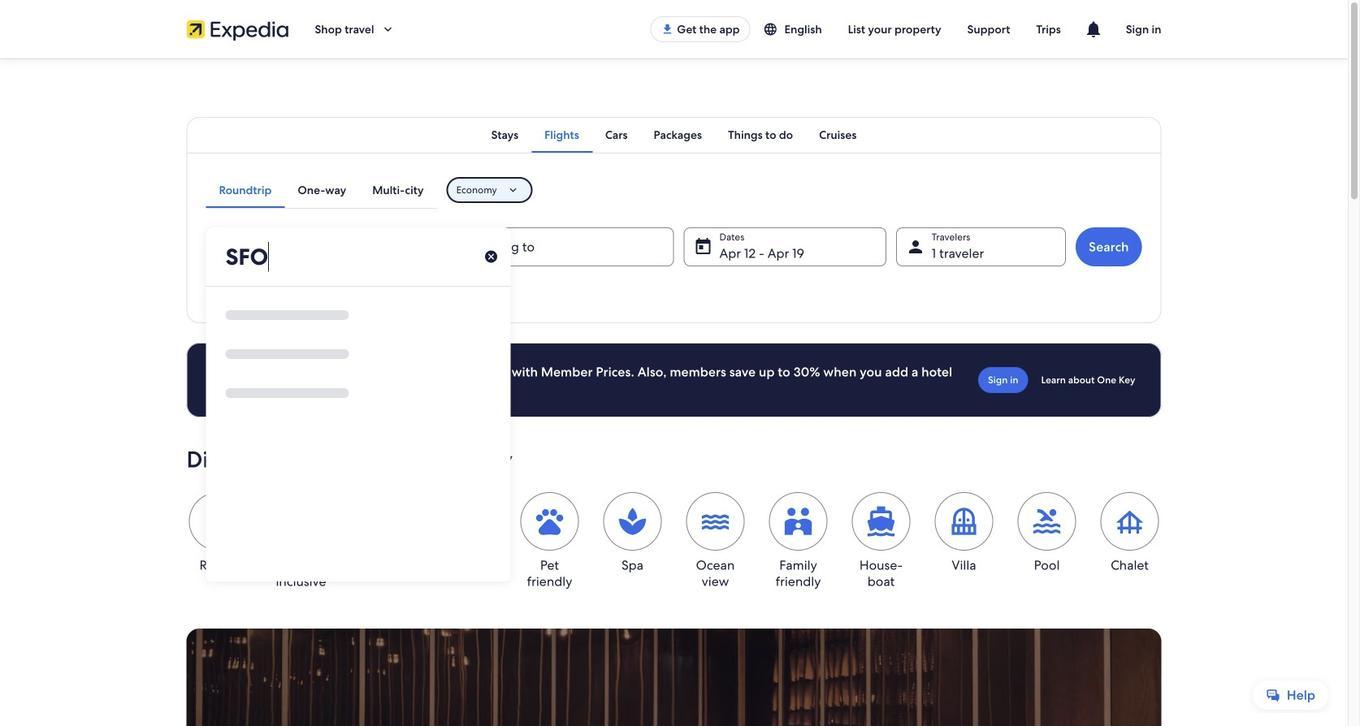Task type: vqa. For each thing, say whether or not it's contained in the screenshot.
CLEAR LEAVING FROM Icon
yes



Task type: describe. For each thing, give the bounding box(es) containing it.
small image
[[763, 22, 785, 37]]

download the app button image
[[661, 23, 674, 36]]

expedia logo image
[[186, 18, 289, 41]]

clear leaving from image
[[484, 249, 499, 264]]



Task type: locate. For each thing, give the bounding box(es) containing it.
tab list
[[186, 117, 1162, 153], [206, 172, 437, 208]]

main content
[[0, 59, 1348, 726]]

communication center icon image
[[1084, 20, 1103, 39]]

0 vertical spatial tab list
[[186, 117, 1162, 153]]

Leaving from text field
[[206, 228, 511, 286]]

1 vertical spatial tab list
[[206, 172, 437, 208]]

trailing image
[[381, 22, 395, 37]]



